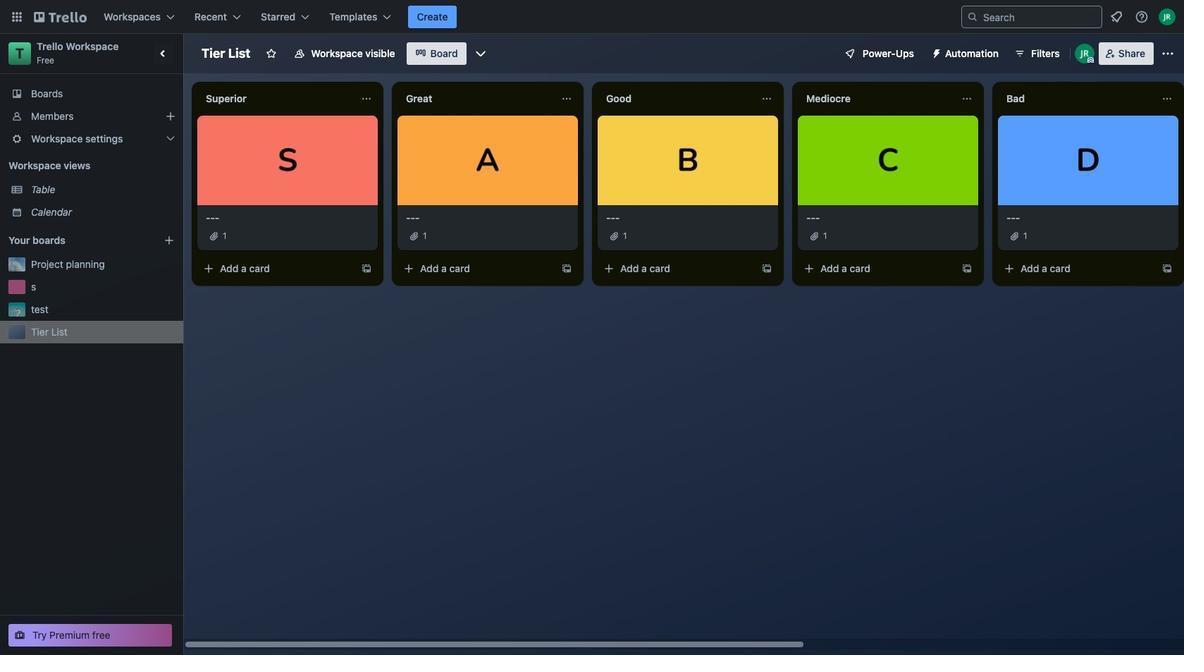 Task type: describe. For each thing, give the bounding box(es) containing it.
back to home image
[[34, 6, 87, 28]]

workspace navigation collapse icon image
[[154, 44, 173, 63]]

star or unstar board image
[[266, 48, 277, 59]]

open information menu image
[[1135, 10, 1149, 24]]

1 create from template… image from the left
[[361, 263, 372, 274]]

2 create from template… image from the left
[[1162, 263, 1173, 274]]

this member is an admin of this board. image
[[1088, 57, 1094, 63]]

Search field
[[979, 7, 1102, 27]]

3 create from template… image from the left
[[962, 263, 973, 274]]

Board name text field
[[195, 42, 258, 65]]

0 horizontal spatial jacob rogers (jacobrogers65) image
[[1075, 44, 1095, 63]]



Task type: locate. For each thing, give the bounding box(es) containing it.
None text field
[[197, 87, 355, 110], [598, 87, 756, 110], [798, 87, 956, 110], [197, 87, 355, 110], [598, 87, 756, 110], [798, 87, 956, 110]]

2 horizontal spatial create from template… image
[[962, 263, 973, 274]]

jacob rogers (jacobrogers65) image
[[1159, 8, 1176, 25], [1075, 44, 1095, 63]]

0 horizontal spatial create from template… image
[[361, 263, 372, 274]]

sm image
[[926, 42, 946, 62]]

your boards with 4 items element
[[8, 232, 142, 249]]

0 horizontal spatial create from template… image
[[561, 263, 573, 274]]

0 notifications image
[[1109, 8, 1125, 25]]

0 vertical spatial jacob rogers (jacobrogers65) image
[[1159, 8, 1176, 25]]

2 create from template… image from the left
[[762, 263, 773, 274]]

None text field
[[398, 87, 556, 110], [999, 87, 1156, 110], [398, 87, 556, 110], [999, 87, 1156, 110]]

jacob rogers (jacobrogers65) image down search field
[[1075, 44, 1095, 63]]

show menu image
[[1161, 47, 1176, 61]]

1 horizontal spatial jacob rogers (jacobrogers65) image
[[1159, 8, 1176, 25]]

1 horizontal spatial create from template… image
[[762, 263, 773, 274]]

create from template… image
[[561, 263, 573, 274], [1162, 263, 1173, 274]]

1 horizontal spatial create from template… image
[[1162, 263, 1173, 274]]

customize views image
[[474, 47, 488, 61]]

create from template… image
[[361, 263, 372, 274], [762, 263, 773, 274], [962, 263, 973, 274]]

add board image
[[164, 235, 175, 246]]

1 vertical spatial jacob rogers (jacobrogers65) image
[[1075, 44, 1095, 63]]

jacob rogers (jacobrogers65) image right open information menu image
[[1159, 8, 1176, 25]]

search image
[[968, 11, 979, 23]]

1 create from template… image from the left
[[561, 263, 573, 274]]

primary element
[[0, 0, 1185, 34]]



Task type: vqa. For each thing, say whether or not it's contained in the screenshot.
within
no



